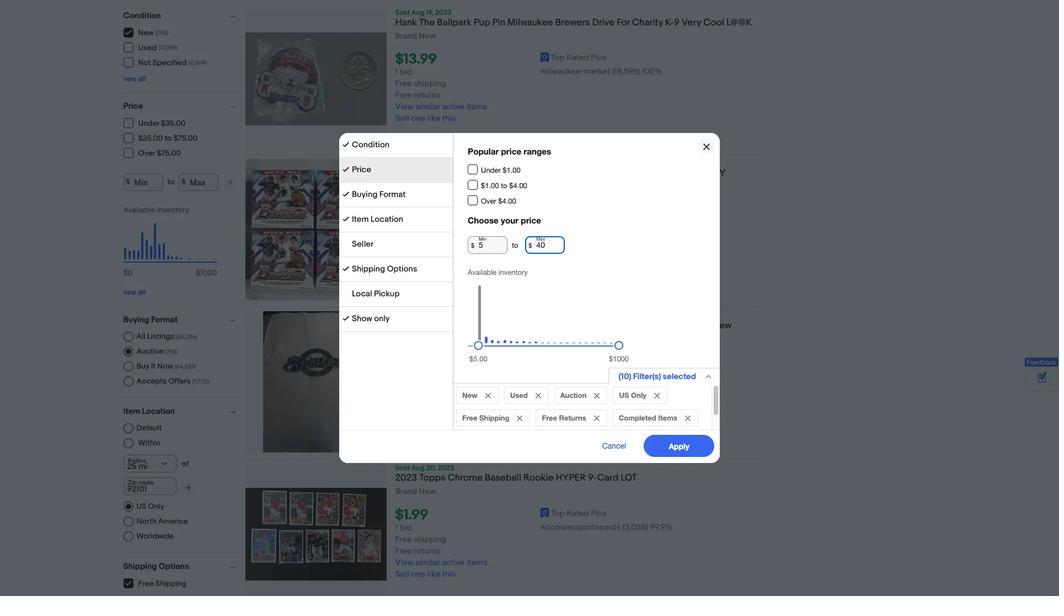 Task type: locate. For each thing, give the bounding box(es) containing it.
2023 right 19,
[[435, 8, 452, 17]]

1 sell one like this link from the top
[[395, 113, 456, 124]]

see all for price
[[123, 287, 146, 297]]

milwaukee brewers promo sga blanket big huge 39" x 56" baseball brand new l@@k ! heading
[[395, 320, 732, 343]]

1 horizontal spatial auction
[[561, 391, 587, 400]]

auction up returns
[[561, 391, 587, 400]]

brewers inside "milwaukee brewers promo sga blanket big huge 39" x 56" baseball brand new l@@k !"
[[443, 320, 478, 331]]

available for the left 'graph of available inventory between $0 and $1000+' image
[[123, 205, 155, 214]]

north america
[[137, 516, 188, 526]]

0 vertical spatial item location
[[352, 214, 403, 225]]

used left remove filter - condition - used icon
[[510, 391, 528, 400]]

1 vertical spatial market
[[584, 381, 611, 392]]

2 see from the top
[[123, 287, 136, 297]]

1 vertical spatial used
[[510, 391, 528, 400]]

0 vertical spatial bid
[[400, 67, 412, 77]]

remove filter - buying format - auction image
[[595, 393, 600, 399]]

filter applied image for buying format
[[343, 191, 349, 198]]

brand up $1.99
[[395, 487, 417, 497]]

graph of available inventory between $0 and $1000+ image
[[123, 205, 217, 283], [468, 268, 625, 350]]

$ 0
[[123, 268, 133, 277]]

0 vertical spatial inventory
[[157, 205, 189, 214]]

item location for item location "tab"
[[352, 214, 403, 225]]

top up "4cornerssportscards"
[[551, 508, 565, 519]]

2023 left topps
[[395, 473, 417, 484]]

1 vertical spatial free shipping
[[138, 579, 186, 588]]

filter applied image inside shipping options tab
[[343, 266, 349, 272]]

rated down milwaukee brewers promo sga blanket big huge 39" x 56" baseball brand new l@@k ! link
[[567, 367, 590, 378]]

filter applied image
[[343, 141, 349, 148], [343, 191, 349, 198]]

view similar active items sell one like this
[[395, 416, 488, 438]]

item location tab
[[339, 208, 453, 232]]

returns down the "$79.99"
[[414, 252, 441, 263]]

2 filter applied image from the top
[[343, 191, 349, 198]]

see all
[[123, 74, 146, 83], [123, 287, 146, 297]]

2 sell from the top
[[395, 276, 409, 286]]

baseball
[[528, 168, 565, 179], [647, 320, 684, 331], [485, 473, 522, 484]]

None text field
[[123, 477, 176, 495]]

1 top rated plus from the top
[[551, 53, 607, 63]]

4 items from the top
[[467, 557, 488, 568]]

2 this from the top
[[442, 276, 456, 286]]

l@@k left !
[[395, 332, 421, 343]]

shipping options up pickup
[[352, 264, 417, 274]]

condition inside condition tab
[[352, 140, 390, 150]]

us up north
[[137, 501, 146, 511]]

see
[[123, 74, 136, 83], [123, 287, 136, 297]]

1 rated from the top
[[567, 53, 590, 63]]

brand inside the sold  aug 20, 2023 2023 topps chrome baseball rookie hyper 9-card lot brand new
[[395, 487, 417, 497]]

local
[[352, 289, 372, 299]]

2 shipping from the top
[[414, 534, 447, 545]]

options for shipping options tab at the top left
[[387, 264, 417, 274]]

$4.00
[[510, 181, 528, 190], [499, 197, 517, 205]]

filter applied image inside item location "tab"
[[343, 216, 349, 222]]

shipping options up free shipping link
[[123, 561, 189, 572]]

location up the default
[[142, 406, 175, 416]]

top down "milwaukee brewers promo sga blanket big huge 39" x 56" baseball brand new l@@k !"
[[551, 367, 565, 378]]

similar down the "$79.99"
[[416, 264, 440, 274]]

under
[[138, 119, 159, 128], [481, 166, 501, 174]]

filter(s)
[[634, 371, 661, 382]]

0 horizontal spatial lot
[[395, 168, 412, 179]]

0 vertical spatial condition
[[123, 10, 161, 21]]

remove filter - show only - free returns image
[[594, 416, 600, 421]]

k-
[[666, 17, 674, 28]]

0 horizontal spatial only
[[148, 501, 164, 511]]

 (7,770) Items text field
[[191, 378, 209, 385]]

4 sell one like this link from the top
[[395, 569, 456, 579]]

0 vertical spatial aug
[[412, 8, 425, 17]]

new inside "milwaukee brewers promo sga blanket big huge 39" x 56" baseball brand new l@@k !"
[[713, 320, 732, 331]]

filter applied image for show only
[[343, 315, 349, 322]]

very
[[682, 17, 702, 28]]

1 horizontal spatial lot
[[621, 473, 638, 484]]

over
[[138, 148, 155, 158], [481, 197, 497, 205]]

1 vertical spatial sold
[[395, 464, 410, 473]]

over inside dialog
[[481, 197, 497, 205]]

pup
[[474, 17, 491, 28]]

buying up all
[[123, 314, 149, 325]]

filter applied image inside price tab
[[343, 166, 349, 173]]

remove filter - item location - us only image
[[655, 393, 660, 399]]

aug
[[412, 8, 425, 17], [412, 464, 425, 473]]

all up all
[[138, 287, 146, 297]]

2 bid from the top
[[400, 229, 412, 240]]

4 this from the top
[[442, 569, 456, 579]]

see all button down not
[[123, 74, 146, 83]]

2023 right 20,
[[438, 464, 454, 473]]

filter applied image
[[343, 166, 349, 173], [343, 216, 349, 222], [343, 266, 349, 272], [343, 315, 349, 322]]

2 1 from the top
[[395, 229, 398, 240]]

0 horizontal spatial maximum value in $ text field
[[179, 173, 219, 191]]

aug for $13.99
[[412, 8, 425, 17]]

sell one like this link
[[395, 113, 456, 124], [395, 276, 456, 286], [395, 428, 456, 438], [395, 569, 456, 579]]

1 horizontal spatial options
[[387, 264, 417, 274]]

1 horizontal spatial minimum value in $ text field
[[468, 236, 508, 254]]

remove filter - condition - used image
[[536, 393, 541, 399]]

1 vertical spatial rated
[[567, 367, 590, 378]]

1 horizontal spatial milwaukee
[[508, 17, 553, 28]]

similar down $1.99
[[416, 557, 440, 568]]

(18,596) inside the top rated plus milwaukee-market (18,596) 100%
[[613, 381, 640, 392]]

0 vertical spatial (753)
[[156, 29, 169, 36]]

see all for condition
[[123, 74, 146, 83]]

100% up remove filter - item location - us only icon
[[642, 381, 663, 392]]

top rated plus up "4cornerssportscards"
[[551, 508, 607, 519]]

1 vertical spatial brewers
[[443, 320, 478, 331]]

buying format down price tab in the top left of the page
[[352, 189, 406, 200]]

2 sell one like this link from the top
[[395, 276, 456, 286]]

1 see from the top
[[123, 74, 136, 83]]

free shipping down remove filter - condition - new icon
[[463, 413, 510, 422]]

inventory for the rightmost 'graph of available inventory between $0 and $1000+' image
[[499, 268, 528, 277]]

sold inside the sold  aug 20, 2023 2023 topps chrome baseball rookie hyper 9-card lot brand new
[[395, 464, 410, 473]]

0 horizontal spatial minimum value in $ text field
[[123, 173, 163, 191]]

shipping options inside tab
[[352, 264, 417, 274]]

buying format button
[[123, 314, 240, 325]]

used inside dialog
[[510, 391, 528, 400]]

1 sell from the top
[[395, 113, 409, 124]]

3 1 bid from the top
[[395, 522, 412, 533]]

2 (18,596) from the top
[[613, 381, 640, 392]]

2023 inside sold  aug 19, 2023 hank the ballpark pup pin milwaukee brewers drive for charity k-9 very cool l@@k brand new
[[435, 8, 452, 17]]

0 vertical spatial rated
[[567, 53, 590, 63]]

price
[[123, 101, 143, 111], [352, 164, 372, 175]]

1 see all from the top
[[123, 74, 146, 83]]

$1.00 to $4.00
[[481, 181, 528, 190]]

$13.99
[[395, 51, 437, 68]]

to down the over $75.00 at the left of the page
[[168, 177, 175, 187]]

l@@k
[[727, 17, 752, 28], [395, 332, 421, 343]]

2 similar from the top
[[416, 264, 440, 274]]

1 vertical spatial location
[[142, 406, 175, 416]]

sold left the
[[395, 8, 410, 17]]

1 horizontal spatial price
[[352, 164, 372, 175]]

2 returns from the top
[[414, 252, 441, 263]]

bowman
[[490, 168, 526, 179]]

see for condition
[[123, 74, 136, 83]]

buying for buying format dropdown button
[[123, 314, 149, 325]]

ranges
[[524, 146, 552, 156]]

baseball down ranges
[[528, 168, 565, 179]]

0 horizontal spatial available
[[123, 205, 155, 214]]

100% down the charity
[[642, 66, 663, 77]]

3 one from the top
[[411, 428, 426, 438]]

2023 topps chrome baseball rookie hyper 9-card lot image
[[245, 488, 387, 581]]

0 vertical spatial over
[[138, 148, 155, 158]]

returns down $13.99
[[414, 90, 441, 101]]

2 see all button from the top
[[123, 287, 146, 297]]

1 vertical spatial over
[[481, 197, 497, 205]]

milwaukee- inside the top rated plus milwaukee-market (18,596) 100%
[[541, 381, 584, 392]]

format inside tab
[[380, 189, 406, 200]]

available inventory inside dialog
[[468, 268, 528, 277]]

maximum value in $ text field down the over $75.00 at the left of the page
[[179, 173, 219, 191]]

1 view from the top
[[395, 102, 414, 112]]

all down not
[[138, 74, 146, 83]]

item up seller
[[352, 214, 369, 225]]

under inside dialog
[[481, 166, 501, 174]]

like inside milwaukee-market (18,596) 100% free shipping free returns view similar active items sell one like this
[[427, 113, 441, 124]]

1 sold from the top
[[395, 8, 410, 17]]

brewers inside sold  aug 19, 2023 hank the ballpark pup pin milwaukee brewers drive for charity k-9 very cool l@@k brand new
[[556, 17, 590, 28]]

new inside dialog
[[463, 391, 478, 400]]

filter applied image for condition
[[343, 141, 349, 148]]

free shipping down shipping options dropdown button
[[138, 579, 186, 588]]

1 vertical spatial condition
[[352, 140, 390, 150]]

1 horizontal spatial l@@k
[[727, 17, 752, 28]]

sell inside "4cornerssportscards (3,038) 99.9% free shipping free returns view similar active items sell one like this"
[[395, 569, 409, 579]]

milwaukee brewers promo sga blanket big huge 39" x 56" baseball brand new l@@k !
[[395, 320, 732, 343]]

milwaukee- down sold  aug 19, 2023 hank the ballpark pup pin milwaukee brewers drive for charity k-9 very cool l@@k brand new
[[541, 66, 584, 77]]

4 sell from the top
[[395, 569, 409, 579]]

0 vertical spatial available inventory
[[123, 205, 189, 214]]

available
[[123, 205, 155, 214], [468, 268, 497, 277]]

over down $35.00 to $75.00 link
[[138, 148, 155, 158]]

shipping options for shipping options dropdown button
[[123, 561, 189, 572]]

(753) inside the auction (753)
[[165, 348, 178, 355]]

2 milwaukee- from the top
[[541, 381, 584, 392]]

1 vertical spatial 1 bid
[[395, 229, 412, 240]]

0 vertical spatial market
[[584, 66, 611, 77]]

0 horizontal spatial milwaukee
[[395, 320, 441, 331]]

buy it now (64,587)
[[137, 361, 196, 371]]

format
[[380, 189, 406, 200], [151, 314, 178, 325]]

milwaukee brewers promo sga blanket big huge 39" x 56" baseball brand new l@@k ! image
[[263, 311, 369, 453]]

0 vertical spatial free shipping
[[463, 413, 510, 422]]

0 vertical spatial used
[[138, 43, 157, 52]]

1 vertical spatial $1.00
[[481, 181, 499, 190]]

returns down $1.99
[[414, 546, 441, 556]]

dialog
[[0, 0, 1060, 596]]

0 vertical spatial us only
[[620, 391, 647, 400]]

2 vertical spatial 1 bid
[[395, 522, 412, 533]]

3 filter applied image from the top
[[343, 266, 349, 272]]

lot of 4 (four) 2021 bowman baseball trading cards mega boxes factory sealed link
[[395, 168, 759, 194]]

1 horizontal spatial format
[[380, 189, 406, 200]]

1 horizontal spatial brewers
[[556, 17, 590, 28]]

only left remove filter - item location - us only icon
[[632, 391, 647, 400]]

0 vertical spatial buying format
[[352, 189, 406, 200]]

(18,596)
[[613, 66, 640, 77], [613, 381, 640, 392]]

filter applied image inside buying format tab
[[343, 191, 349, 198]]

aug left 19,
[[412, 8, 425, 17]]

blanket
[[532, 320, 564, 331]]

rookie
[[524, 473, 554, 484]]

3 top from the top
[[551, 508, 565, 519]]

3 items from the top
[[467, 416, 488, 427]]

bid for $79.99
[[400, 229, 412, 240]]

over $75.00 link
[[123, 148, 182, 158]]

!
[[423, 332, 426, 343]]

1 plus from the top
[[591, 53, 607, 63]]

item location
[[352, 214, 403, 225], [123, 406, 175, 416]]

plus up remove filter - buying format - auction icon
[[591, 367, 607, 378]]

like inside free returns view similar active items sell one like this
[[427, 276, 441, 286]]

item location up the default
[[123, 406, 175, 416]]

chrome
[[448, 473, 483, 484]]

1 all from the top
[[138, 74, 146, 83]]

lot
[[395, 168, 412, 179], [621, 473, 638, 484]]

1 one from the top
[[411, 113, 426, 124]]

1 market from the top
[[584, 66, 611, 77]]

price inside tab
[[352, 164, 372, 175]]

buying down price tab in the top left of the page
[[352, 189, 378, 200]]

1 vertical spatial us only
[[137, 501, 164, 511]]

0 horizontal spatial condition
[[123, 10, 161, 21]]

1 1 bid from the top
[[395, 67, 412, 77]]

1 returns from the top
[[414, 90, 441, 101]]

buying format inside tab
[[352, 189, 406, 200]]

this inside milwaukee-market (18,596) 100% free shipping free returns view similar active items sell one like this
[[442, 113, 456, 124]]

auction up it
[[137, 346, 164, 356]]

$4.00 down $1.00 to $4.00
[[499, 197, 517, 205]]

0 vertical spatial minimum value in $ text field
[[123, 173, 163, 191]]

1 similar from the top
[[416, 102, 440, 112]]

3 active from the top
[[442, 416, 465, 427]]

2 aug from the top
[[412, 464, 425, 473]]

item up default link
[[123, 406, 140, 416]]

sell inside free returns view similar active items sell one like this
[[395, 276, 409, 286]]

price up under $35.00 link
[[123, 101, 143, 111]]

3 rated from the top
[[567, 508, 590, 519]]

$1.00 up $1.00 to $4.00
[[503, 166, 521, 174]]

1 vertical spatial us
[[137, 501, 146, 511]]

4 filter applied image from the top
[[343, 315, 349, 322]]

0 horizontal spatial buying format
[[123, 314, 178, 325]]

remove filter - show only - completed items image
[[686, 416, 691, 421]]

shipping down $13.99
[[414, 78, 447, 89]]

auction for auction
[[561, 391, 587, 400]]

item location up seller
[[352, 214, 403, 225]]

returns
[[414, 90, 441, 101], [414, 252, 441, 263], [414, 546, 441, 556]]

$1.00
[[503, 166, 521, 174], [481, 181, 499, 190]]

1 vertical spatial shipping options
[[123, 561, 189, 572]]

 (65,334) Items text field
[[174, 333, 198, 340]]

1 vertical spatial milwaukee-
[[541, 381, 584, 392]]

available for the rightmost 'graph of available inventory between $0 and $1000+' image
[[468, 268, 497, 277]]

us down (10)
[[620, 391, 630, 400]]

auction inside dialog
[[561, 391, 587, 400]]

0 vertical spatial milwaukee-
[[541, 66, 584, 77]]

3 this from the top
[[442, 428, 456, 438]]

3 view from the top
[[395, 416, 414, 427]]

$35.00 to $75.00
[[138, 134, 198, 143]]

available inside dialog
[[468, 268, 497, 277]]

1 horizontal spatial inventory
[[499, 268, 528, 277]]

all
[[138, 74, 146, 83], [138, 287, 146, 297]]

$75.00
[[173, 134, 198, 143], [157, 148, 181, 158]]

0 horizontal spatial $1.00
[[481, 181, 499, 190]]

4 one from the top
[[411, 569, 426, 579]]

1 vertical spatial filter applied image
[[343, 191, 349, 198]]

over for over $4.00
[[481, 197, 497, 205]]

2023 topps chrome baseball rookie hyper 9-card lot heading
[[395, 473, 638, 484]]

location inside "tab"
[[371, 214, 403, 225]]

20,
[[426, 464, 436, 473]]

baseball inside "milwaukee brewers promo sga blanket big huge 39" x 56" baseball brand new l@@k !"
[[647, 320, 684, 331]]

(753) for new
[[156, 29, 169, 36]]

2 1 bid from the top
[[395, 229, 412, 240]]

condition for condition dropdown button
[[123, 10, 161, 21]]

brewers
[[556, 17, 590, 28], [443, 320, 478, 331]]

inventory inside dialog
[[499, 268, 528, 277]]

sold left 20,
[[395, 464, 410, 473]]

1 vertical spatial options
[[159, 561, 189, 572]]

sell inside milwaukee-market (18,596) 100% free shipping free returns view similar active items sell one like this
[[395, 113, 409, 124]]

item location inside item location "tab"
[[352, 214, 403, 225]]

brand up selected
[[686, 320, 711, 331]]

choose
[[468, 215, 499, 225]]

price up under $1.00
[[502, 146, 522, 156]]

0 horizontal spatial over
[[138, 148, 155, 158]]

1 vertical spatial only
[[148, 501, 164, 511]]

1 for $1.99
[[395, 522, 398, 533]]

aug inside sold  aug 19, 2023 hank the ballpark pup pin milwaukee brewers drive for charity k-9 very cool l@@k brand new
[[412, 8, 425, 17]]

tab list containing condition
[[339, 133, 453, 332]]

completed items
[[619, 413, 678, 422]]

condition up new (753)
[[123, 10, 161, 21]]

milwaukee right pin
[[508, 17, 553, 28]]

view
[[395, 102, 414, 112], [395, 264, 414, 274], [395, 416, 414, 427], [395, 557, 414, 568]]

new inside sold  aug 19, 2023 hank the ballpark pup pin milwaukee brewers drive for charity k-9 very cool l@@k brand new
[[419, 31, 436, 41]]

hank the ballpark pup pin milwaukee brewers drive for charity k-9 very cool l@@k heading
[[395, 17, 752, 28]]

1 bid from the top
[[400, 67, 412, 77]]

0 horizontal spatial graph of available inventory between $0 and $1000+ image
[[123, 205, 217, 283]]

rated for $1.99
[[567, 508, 590, 519]]

view inside "4cornerssportscards (3,038) 99.9% free shipping free returns view similar active items sell one like this"
[[395, 557, 414, 568]]

free inside free returns view similar active items sell one like this
[[395, 252, 412, 263]]

2 one from the top
[[411, 276, 426, 286]]

under for under $1.00
[[481, 166, 501, 174]]

top rated plus down sold  aug 19, 2023 hank the ballpark pup pin milwaukee brewers drive for charity k-9 very cool l@@k brand new
[[551, 53, 607, 63]]

(753) inside new (753)
[[156, 29, 169, 36]]

see all button down the 0
[[123, 287, 146, 297]]

(753) up buy it now (64,587)
[[165, 348, 178, 355]]

1 vertical spatial $4.00
[[499, 197, 517, 205]]

lot inside lot of 4 (four) 2021 bowman baseball trading cards mega boxes factory sealed brand new
[[395, 168, 412, 179]]

similar inside view similar active items sell one like this
[[416, 416, 440, 427]]

2 see all from the top
[[123, 287, 146, 297]]

price right your
[[521, 215, 541, 225]]

2 view from the top
[[395, 264, 414, 274]]

4 similar from the top
[[416, 557, 440, 568]]

used up not
[[138, 43, 157, 52]]

under $35.00 link
[[123, 118, 186, 128]]

(64,587)
[[174, 363, 196, 370]]

item for item location dropdown button
[[123, 406, 140, 416]]

brand down "hank"
[[395, 31, 417, 41]]

buying format up all
[[123, 314, 178, 325]]

1 top from the top
[[551, 53, 565, 63]]

2 filter applied image from the top
[[343, 216, 349, 222]]

available inventory for the left 'graph of available inventory between $0 and $1000+' image
[[123, 205, 189, 214]]

1 horizontal spatial location
[[371, 214, 403, 225]]

aug left 20,
[[412, 464, 425, 473]]

1 milwaukee- from the top
[[541, 66, 584, 77]]

format for buying format dropdown button
[[151, 314, 178, 325]]

card
[[598, 473, 619, 484]]

1 vertical spatial aug
[[412, 464, 425, 473]]

choose your price
[[468, 215, 541, 225]]

lot of 4 (four) 2021 bowman baseball trading cards mega boxes factory sealed image
[[245, 159, 387, 300]]

active
[[442, 102, 465, 112], [442, 264, 465, 274], [442, 416, 465, 427], [442, 557, 465, 568]]

options for shipping options dropdown button
[[159, 561, 189, 572]]

(7,770)
[[192, 378, 209, 385]]

2 market from the top
[[584, 381, 611, 392]]

filter applied image for shipping options
[[343, 266, 349, 272]]

filter applied image inside show only tab
[[343, 315, 349, 322]]

plus for $1.99
[[591, 508, 607, 519]]

Minimum Value in $ text field
[[123, 173, 163, 191], [468, 236, 508, 254]]

trading
[[567, 168, 599, 179]]

0 horizontal spatial auction
[[137, 346, 164, 356]]

top down sold  aug 19, 2023 hank the ballpark pup pin milwaukee brewers drive for charity k-9 very cool l@@k brand new
[[551, 53, 565, 63]]

(10) filter(s) selected
[[619, 371, 697, 382]]

sold for $1.99
[[395, 464, 410, 473]]

only up north america link
[[148, 501, 164, 511]]

this inside "4cornerssportscards (3,038) 99.9% free shipping free returns view similar active items sell one like this"
[[442, 569, 456, 579]]

sold inside sold  aug 19, 2023 hank the ballpark pup pin milwaukee brewers drive for charity k-9 very cool l@@k brand new
[[395, 8, 410, 17]]

3 1 from the top
[[395, 522, 398, 533]]

free returns view similar active items sell one like this
[[395, 252, 488, 286]]

lot of 4 (four) 2021 bowman baseball trading cards mega boxes factory sealed heading
[[395, 168, 726, 190]]

39"
[[608, 320, 622, 331]]

1 horizontal spatial only
[[632, 391, 647, 400]]

99.9%
[[650, 522, 673, 532]]

only
[[632, 391, 647, 400], [148, 501, 164, 511]]

boxes
[[656, 168, 683, 179]]

1 active from the top
[[442, 102, 465, 112]]

1 vertical spatial baseball
[[647, 320, 684, 331]]

plus
[[591, 53, 607, 63], [591, 367, 607, 378], [591, 508, 607, 519]]

$35.00
[[161, 119, 186, 128], [138, 134, 163, 143]]

similar up 20,
[[416, 416, 440, 427]]

see all down the 0
[[123, 287, 146, 297]]

1 this from the top
[[442, 113, 456, 124]]

brand down sealed
[[395, 193, 417, 204]]

price for price dropdown button
[[123, 101, 143, 111]]

3 sell from the top
[[395, 428, 409, 438]]

(2,369)
[[189, 59, 207, 66]]

free shipping inside dialog
[[463, 413, 510, 422]]

3 returns from the top
[[414, 546, 441, 556]]

4 active from the top
[[442, 557, 465, 568]]

2 vertical spatial 100%
[[642, 381, 663, 392]]

0 horizontal spatial brewers
[[443, 320, 478, 331]]

1 horizontal spatial shipping options
[[352, 264, 417, 274]]

1 items from the top
[[467, 102, 488, 112]]

returns inside free returns view similar active items sell one like this
[[414, 252, 441, 263]]

default link
[[123, 423, 162, 433]]

baseball right 56" at bottom right
[[647, 320, 684, 331]]

used
[[138, 43, 157, 52], [510, 391, 528, 400]]

1 vertical spatial price
[[521, 215, 541, 225]]

milwaukee inside sold  aug 19, 2023 hank the ballpark pup pin milwaukee brewers drive for charity k-9 very cool l@@k brand new
[[508, 17, 553, 28]]

0 vertical spatial price
[[123, 101, 143, 111]]

1 filter applied image from the top
[[343, 141, 349, 148]]

1 horizontal spatial condition
[[352, 140, 390, 150]]

like inside view similar active items sell one like this
[[427, 428, 441, 438]]

condition for condition tab
[[352, 140, 390, 150]]

1 for $79.99
[[395, 229, 398, 240]]

similar inside "4cornerssportscards (3,038) 99.9% free shipping free returns view similar active items sell one like this"
[[416, 557, 440, 568]]

1 vertical spatial maximum value in $ text field
[[526, 236, 565, 254]]

2 top rated plus from the top
[[551, 508, 607, 519]]

accepts
[[137, 376, 167, 386]]

new
[[138, 28, 154, 38], [419, 31, 436, 41], [419, 193, 436, 204], [713, 320, 732, 331], [463, 391, 478, 400], [419, 487, 436, 497]]

3 bid from the top
[[400, 522, 412, 533]]

buying format for buying format tab
[[352, 189, 406, 200]]

2023 for $13.99
[[435, 8, 452, 17]]

0 vertical spatial shipping options
[[352, 264, 417, 274]]

3 plus from the top
[[591, 508, 607, 519]]

1 horizontal spatial free shipping
[[463, 413, 510, 422]]

$35.00 up $35.00 to $75.00
[[161, 119, 186, 128]]

to down under $35.00 in the left of the page
[[165, 134, 172, 143]]

$1.00 down 2021
[[481, 181, 499, 190]]

this inside free returns view similar active items sell one like this
[[442, 276, 456, 286]]

dialog containing condition
[[0, 0, 1060, 596]]

see all down not
[[123, 74, 146, 83]]

lot up sealed
[[395, 168, 412, 179]]

1 vertical spatial available
[[468, 268, 497, 277]]

under up $35.00 to $75.00 link
[[138, 119, 159, 128]]

$35.00 up the 'over $75.00' link
[[138, 134, 163, 143]]

0 vertical spatial sold
[[395, 8, 410, 17]]

filter applied image inside condition tab
[[343, 141, 349, 148]]

free shipping
[[463, 413, 510, 422], [138, 579, 186, 588]]

4 like from the top
[[427, 569, 441, 579]]

rated up "4cornerssportscards"
[[567, 508, 590, 519]]

3 similar from the top
[[416, 416, 440, 427]]

2023
[[435, 8, 452, 17], [438, 464, 454, 473], [395, 473, 417, 484]]

1 shipping from the top
[[414, 78, 447, 89]]

2 top from the top
[[551, 367, 565, 378]]

under down popular
[[481, 166, 501, 174]]

options inside tab
[[387, 264, 417, 274]]

america
[[158, 516, 188, 526]]

price for price tab in the top left of the page
[[352, 164, 372, 175]]

auction for auction (753)
[[137, 346, 164, 356]]

0 vertical spatial item
[[352, 214, 369, 225]]

(753) up used (17,389)
[[156, 29, 169, 36]]

1 vertical spatial under
[[481, 166, 501, 174]]

l@@k right cool
[[727, 17, 752, 28]]

sold  aug 20, 2023 2023 topps chrome baseball rookie hyper 9-card lot brand new
[[395, 464, 638, 497]]

1 1 from the top
[[395, 67, 398, 77]]

options up pickup
[[387, 264, 417, 274]]

condition up price tab in the top left of the page
[[352, 140, 390, 150]]

1 vertical spatial top rated plus
[[551, 508, 607, 519]]

0 vertical spatial plus
[[591, 53, 607, 63]]

milwaukee- up remove filter - condition - used icon
[[541, 381, 584, 392]]

items
[[467, 102, 488, 112], [467, 264, 488, 274], [467, 416, 488, 427], [467, 557, 488, 568]]

baseball left rookie
[[485, 473, 522, 484]]

 (753) Items text field
[[164, 348, 178, 355]]

now
[[157, 361, 173, 371]]

4cornerssportscards (3,038) 99.9% free shipping free returns view similar active items sell one like this
[[395, 522, 673, 579]]

0 horizontal spatial location
[[142, 406, 175, 416]]

2 vertical spatial 1
[[395, 522, 398, 533]]

2 items from the top
[[467, 264, 488, 274]]

lot right card
[[621, 473, 638, 484]]

format up all listings (65,334)
[[151, 314, 178, 325]]

0 vertical spatial see all
[[123, 74, 146, 83]]

100% right (1,396)
[[608, 229, 629, 239]]

1 vertical spatial format
[[151, 314, 178, 325]]

default
[[137, 423, 162, 432]]

l@@k inside "milwaukee brewers promo sga blanket big huge 39" x 56" baseball brand new l@@k !"
[[395, 332, 421, 343]]

new inside the sold  aug 20, 2023 2023 topps chrome baseball rookie hyper 9-card lot brand new
[[419, 487, 436, 497]]

$75.00 down $35.00 to $75.00
[[157, 148, 181, 158]]

minimum value in $ text field down the 'over $75.00' link
[[123, 173, 163, 191]]

remove filter - condition - new image
[[486, 393, 491, 399]]

$79.99
[[395, 213, 439, 230]]

all
[[137, 331, 146, 341]]

2 rated from the top
[[567, 367, 590, 378]]

us only up north
[[137, 501, 164, 511]]

active inside view similar active items sell one like this
[[442, 416, 465, 427]]

4 view from the top
[[395, 557, 414, 568]]

rated down sold  aug 19, 2023 hank the ballpark pup pin milwaukee brewers drive for charity k-9 very cool l@@k brand new
[[567, 53, 590, 63]]

1 filter applied image from the top
[[343, 166, 349, 173]]

2 plus from the top
[[591, 367, 607, 378]]

us only inside us only 'link'
[[137, 501, 164, 511]]

hank the ballpark pup pin milwaukee brewers drive for charity k-9 very cool l@@k link
[[395, 17, 759, 31]]

1 horizontal spatial graph of available inventory between $0 and $1000+ image
[[468, 268, 625, 350]]

0 horizontal spatial l@@k
[[395, 332, 421, 343]]

us only down (10)
[[620, 391, 647, 400]]

1 horizontal spatial available inventory
[[468, 268, 528, 277]]

2 vertical spatial baseball
[[485, 473, 522, 484]]

maximum value in $ text field down choose your price
[[526, 236, 565, 254]]

2 all from the top
[[138, 287, 146, 297]]

available inventory for the rightmost 'graph of available inventory between $0 and $1000+' image
[[468, 268, 528, 277]]

location
[[371, 214, 403, 225], [142, 406, 175, 416]]

1 vertical spatial (18,596)
[[613, 381, 640, 392]]

milwaukee up !
[[395, 320, 441, 331]]

2 vertical spatial plus
[[591, 508, 607, 519]]

market down drive
[[584, 66, 611, 77]]

2 like from the top
[[427, 276, 441, 286]]

bid for $13.99
[[400, 67, 412, 77]]

buying format for buying format dropdown button
[[123, 314, 178, 325]]

options up free shipping link
[[159, 561, 189, 572]]

1 vertical spatial (753)
[[165, 348, 178, 355]]

1 (18,596) from the top
[[613, 66, 640, 77]]

100% inside milwaukee-market (18,596) 100% free shipping free returns view similar active items sell one like this
[[642, 66, 663, 77]]

show only
[[352, 314, 390, 324]]

0 vertical spatial options
[[387, 264, 417, 274]]

1 aug from the top
[[412, 8, 425, 17]]

1 like from the top
[[427, 113, 441, 124]]

1 see all button from the top
[[123, 74, 146, 83]]

free shipping link
[[123, 578, 187, 588]]

1 horizontal spatial item
[[352, 214, 369, 225]]

tab list
[[339, 133, 453, 332]]

1 vertical spatial item
[[123, 406, 140, 416]]

location down buying format tab
[[371, 214, 403, 225]]

see all button
[[123, 74, 146, 83], [123, 287, 146, 297]]

3 like from the top
[[427, 428, 441, 438]]

1 horizontal spatial item location
[[352, 214, 403, 225]]

2 sold from the top
[[395, 464, 410, 473]]

0 vertical spatial baseball
[[528, 168, 565, 179]]

hank the ballpark pup pin milwaukee brewers drive for charity k-9 very cool l@@k image
[[245, 33, 387, 125]]

0 vertical spatial filter applied image
[[343, 141, 349, 148]]

shipping down remove filter - condition - new icon
[[480, 413, 510, 422]]

Maximum Value in $ text field
[[179, 173, 219, 191], [526, 236, 565, 254]]

0 horizontal spatial baseball
[[485, 473, 522, 484]]

2 active from the top
[[442, 264, 465, 274]]



Task type: describe. For each thing, give the bounding box(es) containing it.
cool
[[704, 17, 725, 28]]

feedback
[[1027, 359, 1057, 367]]

(1,396)
[[583, 229, 606, 239]]

price button
[[123, 101, 240, 111]]

selected
[[663, 371, 697, 382]]

popular price ranges
[[468, 146, 552, 156]]

minimum value in $ text field inside dialog
[[468, 236, 508, 254]]

shipping options tab
[[339, 257, 453, 282]]

returns inside "4cornerssportscards (3,038) 99.9% free shipping free returns view similar active items sell one like this"
[[414, 546, 441, 556]]

3 sell one like this link from the top
[[395, 428, 456, 438]]

1 horizontal spatial $1.00
[[503, 166, 521, 174]]

apply button
[[644, 435, 715, 457]]

$ 1000
[[196, 268, 217, 277]]

see all button for price
[[123, 287, 146, 297]]

4 view similar active items link from the top
[[395, 557, 488, 568]]

remove filter - shipping options - free shipping image
[[517, 416, 523, 421]]

listings
[[147, 331, 174, 341]]

0 vertical spatial maximum value in $ text field
[[179, 173, 219, 191]]

format for buying format tab
[[380, 189, 406, 200]]

show only tab
[[339, 307, 453, 332]]

under $1.00
[[481, 166, 521, 174]]

accepts offers (7,770)
[[137, 376, 209, 386]]

(17,389)
[[159, 44, 178, 51]]

item for item location "tab"
[[352, 214, 369, 225]]

(18,596) inside milwaukee-market (18,596) 100% free shipping free returns view similar active items sell one like this
[[613, 66, 640, 77]]

condition button
[[123, 10, 240, 21]]

mega
[[630, 168, 654, 179]]

brand inside lot of 4 (four) 2021 bowman baseball trading cards mega boxes factory sealed brand new
[[395, 193, 417, 204]]

not specified (2,369)
[[138, 58, 207, 67]]

9
[[674, 17, 680, 28]]

seller
[[352, 239, 374, 249]]

to down your
[[512, 241, 519, 249]]

1 bid for $79.99
[[395, 229, 412, 240]]

1000
[[200, 268, 217, 277]]

filter applied image for item location
[[343, 216, 349, 222]]

active inside free returns view similar active items sell one like this
[[442, 264, 465, 274]]

(753) for auction
[[165, 348, 178, 355]]

top rated plus milwaukee-market (18,596) 100%
[[541, 367, 663, 392]]

worldwide
[[137, 531, 174, 541]]

this inside view similar active items sell one like this
[[442, 428, 456, 438]]

all for condition
[[138, 74, 146, 83]]

location for item location dropdown button
[[142, 406, 175, 416]]

active inside milwaukee-market (18,596) 100% free shipping free returns view similar active items sell one like this
[[442, 102, 465, 112]]

item location button
[[123, 406, 240, 416]]

new (753)
[[138, 28, 169, 38]]

1 vertical spatial $35.00
[[138, 134, 163, 143]]

active inside "4cornerssportscards (3,038) 99.9% free shipping free returns view similar active items sell one like this"
[[442, 557, 465, 568]]

milwaukee inside "milwaukee brewers promo sga blanket big huge 39" x 56" baseball brand new l@@k !"
[[395, 320, 441, 331]]

1 view similar active items link from the top
[[395, 102, 488, 112]]

it
[[151, 361, 156, 371]]

all for price
[[138, 287, 146, 297]]

1 horizontal spatial maximum value in $ text field
[[526, 236, 565, 254]]

0
[[128, 268, 133, 277]]

like inside "4cornerssportscards (3,038) 99.9% free shipping free returns view similar active items sell one like this"
[[427, 569, 441, 579]]

apply within filter image
[[185, 484, 191, 491]]

(65,334)
[[176, 333, 198, 340]]

1 vertical spatial $75.00
[[157, 148, 181, 158]]

shipping down shipping options dropdown button
[[156, 579, 186, 588]]

used for used
[[510, 391, 528, 400]]

2023 for $1.99
[[438, 464, 454, 473]]

offers
[[168, 376, 191, 386]]

returns inside milwaukee-market (18,596) 100% free shipping free returns view similar active items sell one like this
[[414, 90, 441, 101]]

the
[[419, 17, 435, 28]]

milwaukee- inside milwaukee-market (18,596) 100% free shipping free returns view similar active items sell one like this
[[541, 66, 584, 77]]

buying for buying format tab
[[352, 189, 378, 200]]

baseball inside lot of 4 (four) 2021 bowman baseball trading cards mega boxes factory sealed brand new
[[528, 168, 565, 179]]

sold for $13.99
[[395, 8, 410, 17]]

rated inside the top rated plus milwaukee-market (18,596) 100%
[[567, 367, 590, 378]]

2021
[[468, 168, 487, 179]]

only inside 'link'
[[148, 501, 164, 511]]

items
[[659, 413, 678, 422]]

brand inside sold  aug 19, 2023 hank the ballpark pup pin milwaukee brewers drive for charity k-9 very cool l@@k brand new
[[395, 31, 417, 41]]

0 vertical spatial only
[[632, 391, 647, 400]]

shipping inside tab
[[352, 264, 385, 274]]

x
[[624, 320, 629, 331]]

baseball inside the sold  aug 20, 2023 2023 topps chrome baseball rookie hyper 9-card lot brand new
[[485, 473, 522, 484]]

9-
[[588, 473, 598, 484]]

hank
[[395, 17, 417, 28]]

items inside milwaukee-market (18,596) 100% free shipping free returns view similar active items sell one like this
[[467, 102, 488, 112]]

market inside milwaukee-market (18,596) 100% free shipping free returns view similar active items sell one like this
[[584, 66, 611, 77]]

huge
[[582, 320, 606, 331]]

plus inside the top rated plus milwaukee-market (18,596) 100%
[[591, 367, 607, 378]]

sealed
[[395, 179, 429, 190]]

sga
[[510, 320, 530, 331]]

1 bid for $13.99
[[395, 67, 412, 77]]

completed
[[619, 413, 657, 422]]

0 vertical spatial $35.00
[[161, 119, 186, 128]]

$1.99
[[395, 506, 429, 524]]

similar inside free returns view similar active items sell one like this
[[416, 264, 440, 274]]

to inside $35.00 to $75.00 link
[[165, 134, 172, 143]]

aug for $1.99
[[412, 464, 425, 473]]

charity
[[632, 17, 663, 28]]

100% inside the top rated plus milwaukee-market (18,596) 100%
[[642, 381, 663, 392]]

popular
[[468, 146, 499, 156]]

top rated plus for $1.99
[[551, 508, 607, 519]]

one inside milwaukee-market (18,596) 100% free shipping free returns view similar active items sell one like this
[[411, 113, 426, 124]]

buy
[[137, 361, 149, 371]]

promo
[[480, 320, 508, 331]]

location for item location "tab"
[[371, 214, 403, 225]]

over for over $75.00
[[138, 148, 155, 158]]

0 vertical spatial $75.00
[[173, 134, 198, 143]]

1 for $13.99
[[395, 67, 398, 77]]

see all button for condition
[[123, 74, 146, 83]]

show
[[352, 314, 372, 324]]

plus for $13.99
[[591, 53, 607, 63]]

market inside the top rated plus milwaukee-market (18,596) 100%
[[584, 381, 611, 392]]

item location for item location dropdown button
[[123, 406, 175, 416]]

sell inside view similar active items sell one like this
[[395, 428, 409, 438]]

us inside 'link'
[[137, 501, 146, 511]]

worldwide link
[[123, 531, 174, 541]]

us only link
[[123, 501, 164, 511]]

top for $1.99
[[551, 508, 565, 519]]

top for $13.99
[[551, 53, 565, 63]]

0 vertical spatial price
[[502, 146, 522, 156]]

for
[[617, 17, 630, 28]]

lot inside the sold  aug 20, 2023 2023 topps chrome baseball rookie hyper 9-card lot brand new
[[621, 473, 638, 484]]

top inside the top rated plus milwaukee-market (18,596) 100%
[[551, 367, 565, 378]]

shipping up free shipping link
[[123, 561, 157, 572]]

filter applied image for price
[[343, 166, 349, 173]]

items inside "4cornerssportscards (3,038) 99.9% free shipping free returns view similar active items sell one like this"
[[467, 557, 488, 568]]

(10) filter(s) selected button
[[609, 368, 720, 385]]

drive
[[593, 17, 615, 28]]

shipping inside "4cornerssportscards (3,038) 99.9% free shipping free returns view similar active items sell one like this"
[[414, 534, 447, 545]]

cards
[[601, 168, 628, 179]]

hyper
[[556, 473, 586, 484]]

brand inside "milwaukee brewers promo sga blanket big huge 39" x 56" baseball brand new l@@k !"
[[686, 320, 711, 331]]

0 vertical spatial $4.00
[[510, 181, 528, 190]]

big
[[566, 320, 580, 331]]

one inside view similar active items sell one like this
[[411, 428, 426, 438]]

apply
[[669, 441, 690, 451]]

free returns
[[542, 413, 587, 422]]

2 view similar active items link from the top
[[395, 264, 488, 274]]

under for under $35.00
[[138, 119, 159, 128]]

one inside "4cornerssportscards (3,038) 99.9% free shipping free returns view similar active items sell one like this"
[[411, 569, 426, 579]]

us only inside dialog
[[620, 391, 647, 400]]

shipping options for shipping options tab at the top left
[[352, 264, 417, 274]]

us inside dialog
[[620, 391, 630, 400]]

 (64,587) Items text field
[[173, 363, 196, 370]]

items inside view similar active items sell one like this
[[467, 416, 488, 427]]

(3,038)
[[623, 522, 649, 532]]

returns
[[559, 413, 587, 422]]

tab list inside dialog
[[339, 133, 453, 332]]

price tab
[[339, 158, 453, 183]]

under $35.00
[[138, 119, 186, 128]]

inventory for the left 'graph of available inventory between $0 and $1000+' image
[[157, 205, 189, 214]]

1 bid for $1.99
[[395, 522, 412, 533]]

56"
[[631, 320, 645, 331]]

cancel button
[[590, 435, 639, 457]]

buying format tab
[[339, 183, 453, 208]]

free shipping inside free shipping link
[[138, 579, 186, 588]]

3 view similar active items link from the top
[[395, 416, 488, 427]]

l@@k inside sold  aug 19, 2023 hank the ballpark pup pin milwaukee brewers drive for charity k-9 very cool l@@k brand new
[[727, 17, 752, 28]]

view inside view similar active items sell one like this
[[395, 416, 414, 427]]

used for used (17,389)
[[138, 43, 157, 52]]

view inside free returns view similar active items sell one like this
[[395, 264, 414, 274]]

topps
[[419, 473, 446, 484]]

1 vertical spatial 100%
[[608, 229, 629, 239]]

items inside free returns view similar active items sell one like this
[[467, 264, 488, 274]]

shipping options button
[[123, 561, 240, 572]]

pickup
[[374, 289, 400, 299]]

see for price
[[123, 287, 136, 297]]

to down bowman
[[501, 181, 508, 190]]

specified
[[153, 58, 187, 67]]

over $4.00
[[481, 197, 517, 205]]

only
[[374, 314, 390, 324]]

view inside milwaukee-market (18,596) 100% free shipping free returns view similar active items sell one like this
[[395, 102, 414, 112]]

all listings (65,334)
[[137, 331, 198, 341]]

new inside lot of 4 (four) 2021 bowman baseball trading cards mega boxes factory sealed brand new
[[419, 193, 436, 204]]

one inside free returns view similar active items sell one like this
[[411, 276, 426, 286]]

auction (753)
[[137, 346, 178, 356]]

within
[[138, 438, 160, 448]]

similar inside milwaukee-market (18,596) 100% free shipping free returns view similar active items sell one like this
[[416, 102, 440, 112]]

not
[[138, 58, 151, 67]]

ballpark
[[437, 17, 472, 28]]

top rated plus for $13.99
[[551, 53, 607, 63]]

milwaukee-market (18,596) 100% free shipping free returns view similar active items sell one like this
[[395, 66, 663, 124]]

rated for $13.99
[[567, 53, 590, 63]]

north
[[137, 516, 157, 526]]

$35.00 to $75.00 link
[[123, 133, 198, 143]]

shipping inside milwaukee-market (18,596) 100% free shipping free returns view similar active items sell one like this
[[414, 78, 447, 89]]

condition tab
[[339, 133, 453, 158]]

used (17,389)
[[138, 43, 178, 52]]

(four)
[[436, 168, 466, 179]]

bid for $1.99
[[400, 522, 412, 533]]

4
[[428, 168, 434, 179]]



Task type: vqa. For each thing, say whether or not it's contained in the screenshot.
Line in the Audi S4 Emblem Matte Black 3D Rear Trunk Lid Badge S Line Logo Nameplate A4 Brand New : Audi
no



